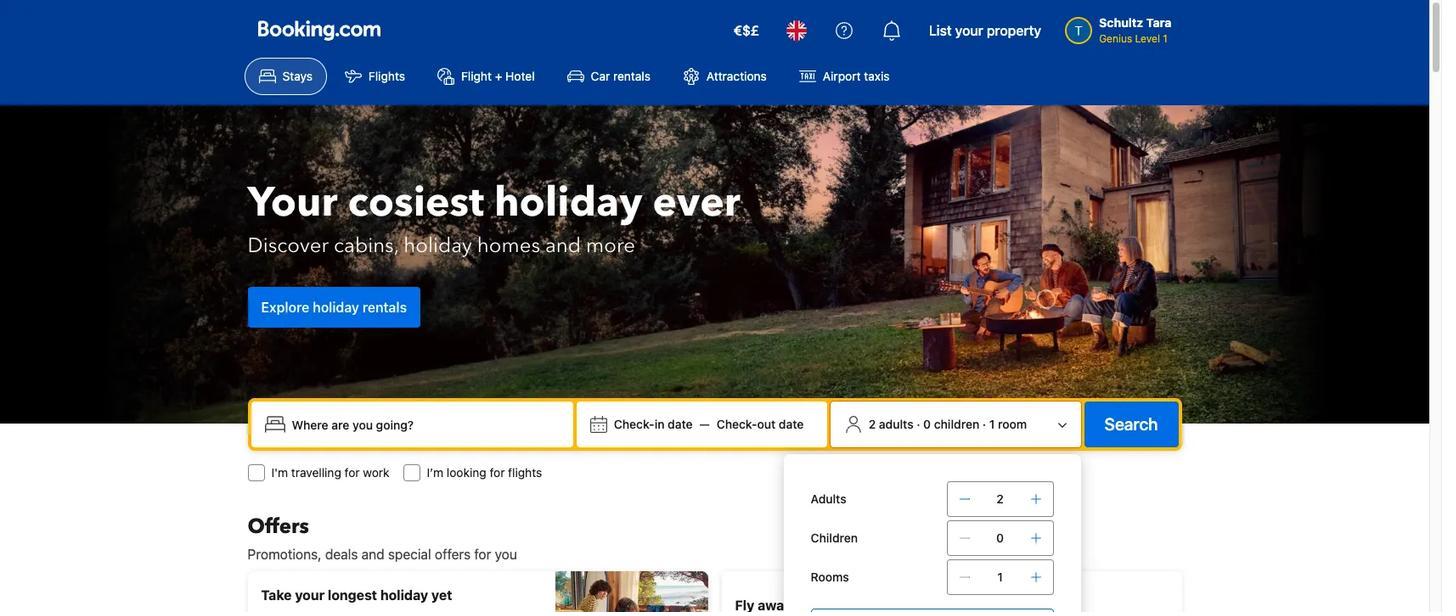 Task type: locate. For each thing, give the bounding box(es) containing it.
holiday up more
[[494, 175, 643, 231]]

2 left adults
[[869, 417, 876, 432]]

search
[[1105, 415, 1159, 434]]

flight
[[461, 69, 492, 83]]

explore holiday rentals
[[261, 300, 407, 315]]

1 vertical spatial and
[[362, 547, 385, 562]]

booking.com image
[[258, 20, 380, 41]]

rentals right car
[[613, 69, 651, 83]]

1 horizontal spatial your
[[956, 23, 984, 38]]

rentals inside 'link'
[[363, 300, 407, 315]]

your
[[956, 23, 984, 38], [295, 588, 325, 603]]

fly away to your dream holiday image
[[1050, 591, 1169, 613]]

1 horizontal spatial 2
[[997, 492, 1004, 506]]

cosiest
[[348, 175, 484, 231]]

your right take
[[295, 588, 325, 603]]

flight + hotel
[[461, 69, 535, 83]]

check-
[[614, 417, 655, 432], [717, 417, 758, 432]]

car rentals
[[591, 69, 651, 83]]

1 horizontal spatial date
[[779, 417, 804, 432]]

and right deals
[[362, 547, 385, 562]]

list
[[929, 23, 952, 38]]

children
[[811, 531, 858, 545]]

· right adults
[[917, 417, 921, 432]]

holiday
[[494, 175, 643, 231], [404, 232, 472, 260], [313, 300, 359, 315], [381, 588, 428, 603]]

1 vertical spatial 2
[[997, 492, 1004, 506]]

1 horizontal spatial and
[[546, 232, 581, 260]]

2 for 2
[[997, 492, 1004, 506]]

attractions
[[707, 69, 767, 83]]

car rentals link
[[553, 58, 665, 95]]

rentals
[[613, 69, 651, 83], [363, 300, 407, 315]]

holiday inside 'link'
[[313, 300, 359, 315]]

1 horizontal spatial ·
[[983, 417, 987, 432]]

0 horizontal spatial date
[[668, 417, 693, 432]]

1 vertical spatial 0
[[997, 531, 1004, 545]]

2
[[869, 417, 876, 432], [997, 492, 1004, 506]]

take your longest holiday yet
[[261, 588, 452, 603]]

airport
[[823, 69, 861, 83]]

1 vertical spatial rentals
[[363, 300, 407, 315]]

check- left —
[[614, 417, 655, 432]]

for left flights on the bottom left of the page
[[490, 466, 505, 480]]

0 vertical spatial 1
[[1163, 32, 1168, 45]]

1 horizontal spatial 1
[[998, 570, 1003, 585]]

1 horizontal spatial rentals
[[613, 69, 651, 83]]

rentals down cabins,
[[363, 300, 407, 315]]

car
[[591, 69, 610, 83]]

0 vertical spatial your
[[956, 23, 984, 38]]

1 horizontal spatial check-
[[717, 417, 758, 432]]

2 adults · 0 children · 1 room
[[869, 417, 1027, 432]]

date
[[668, 417, 693, 432], [779, 417, 804, 432]]

for
[[345, 466, 360, 480], [490, 466, 505, 480], [474, 547, 491, 562]]

0 horizontal spatial check-
[[614, 417, 655, 432]]

hotel
[[506, 69, 535, 83]]

more
[[586, 232, 635, 260]]

travelling
[[291, 466, 341, 480]]

your for property
[[956, 23, 984, 38]]

· right "children"
[[983, 417, 987, 432]]

1 vertical spatial your
[[295, 588, 325, 603]]

stays
[[283, 69, 313, 83]]

for left work
[[345, 466, 360, 480]]

and inside offers promotions, deals and special offers for you
[[362, 547, 385, 562]]

list your property
[[929, 23, 1042, 38]]

offers promotions, deals and special offers for you
[[248, 513, 517, 562]]

work
[[363, 466, 390, 480]]

0 inside button
[[924, 417, 931, 432]]

0 horizontal spatial rentals
[[363, 300, 407, 315]]

stays link
[[244, 58, 327, 95]]

1 vertical spatial 1
[[990, 417, 995, 432]]

0
[[924, 417, 931, 432], [997, 531, 1004, 545]]

homes
[[477, 232, 540, 260]]

0 horizontal spatial your
[[295, 588, 325, 603]]

ever
[[653, 175, 741, 231]]

and left more
[[546, 232, 581, 260]]

0 horizontal spatial 2
[[869, 417, 876, 432]]

0 horizontal spatial 1
[[990, 417, 995, 432]]

1 check- from the left
[[614, 417, 655, 432]]

2 inside button
[[869, 417, 876, 432]]

and
[[546, 232, 581, 260], [362, 547, 385, 562]]

0 horizontal spatial and
[[362, 547, 385, 562]]

flights link
[[330, 58, 420, 95]]

holiday right 'explore'
[[313, 300, 359, 315]]

taxis
[[864, 69, 890, 83]]

0 vertical spatial and
[[546, 232, 581, 260]]

attractions link
[[669, 58, 782, 95]]

your right list
[[956, 23, 984, 38]]

date right out
[[779, 417, 804, 432]]

airport taxis link
[[785, 58, 904, 95]]

looking
[[447, 466, 487, 480]]

adults
[[811, 492, 847, 506]]

Where are you going? field
[[285, 410, 567, 440]]

rooms
[[811, 570, 850, 585]]

0 vertical spatial 2
[[869, 417, 876, 432]]

adults
[[879, 417, 914, 432]]

0 horizontal spatial 0
[[924, 417, 931, 432]]

1
[[1163, 32, 1168, 45], [990, 417, 995, 432], [998, 570, 1003, 585]]

take your longest holiday yet image
[[555, 572, 708, 613]]

1 inside schultz tara genius level 1
[[1163, 32, 1168, 45]]

room
[[998, 417, 1027, 432]]

for left you
[[474, 547, 491, 562]]

promotions,
[[248, 547, 322, 562]]

1 date from the left
[[668, 417, 693, 432]]

check-in date — check-out date
[[614, 417, 804, 432]]

level
[[1136, 32, 1161, 45]]

1 · from the left
[[917, 417, 921, 432]]

your for longest
[[295, 588, 325, 603]]

2 down room
[[997, 492, 1004, 506]]

date right in
[[668, 417, 693, 432]]

offers
[[248, 513, 309, 541]]

check- right —
[[717, 417, 758, 432]]

2 horizontal spatial 1
[[1163, 32, 1168, 45]]

·
[[917, 417, 921, 432], [983, 417, 987, 432]]

search button
[[1085, 402, 1179, 448]]

yet
[[432, 588, 452, 603]]

out
[[758, 417, 776, 432]]

0 horizontal spatial ·
[[917, 417, 921, 432]]

0 vertical spatial 0
[[924, 417, 931, 432]]

0 vertical spatial rentals
[[613, 69, 651, 83]]

property
[[987, 23, 1042, 38]]



Task type: describe. For each thing, give the bounding box(es) containing it.
i'm
[[427, 466, 444, 480]]

take
[[261, 588, 292, 603]]

i'm looking for flights
[[427, 466, 542, 480]]

children
[[934, 417, 980, 432]]

your
[[248, 175, 338, 231]]

flights
[[369, 69, 405, 83]]

explore
[[261, 300, 310, 315]]

longest
[[328, 588, 377, 603]]

deals
[[325, 547, 358, 562]]

€$£ button
[[724, 10, 770, 51]]

flight + hotel link
[[423, 58, 549, 95]]

your cosiest holiday ever discover cabins, holiday homes and more
[[248, 175, 741, 260]]

your account menu schultz tara genius level 1 element
[[1066, 8, 1179, 47]]

for inside offers promotions, deals and special offers for you
[[474, 547, 491, 562]]

in
[[655, 417, 665, 432]]

check-out date button
[[710, 410, 811, 440]]

€$£
[[734, 23, 759, 38]]

genius
[[1100, 32, 1133, 45]]

and inside your cosiest holiday ever discover cabins, holiday homes and more
[[546, 232, 581, 260]]

holiday down cosiest at the left top of page
[[404, 232, 472, 260]]

explore holiday rentals link
[[248, 287, 421, 328]]

special
[[388, 547, 431, 562]]

i'm travelling for work
[[271, 466, 390, 480]]

you
[[495, 547, 517, 562]]

2 · from the left
[[983, 417, 987, 432]]

offers
[[435, 547, 471, 562]]

1 horizontal spatial 0
[[997, 531, 1004, 545]]

for for flights
[[490, 466, 505, 480]]

2 for 2 adults · 0 children · 1 room
[[869, 417, 876, 432]]

for for work
[[345, 466, 360, 480]]

2 vertical spatial 1
[[998, 570, 1003, 585]]

holiday left yet
[[381, 588, 428, 603]]

i'm
[[271, 466, 288, 480]]

list your property link
[[919, 10, 1052, 51]]

flights
[[508, 466, 542, 480]]

discover
[[248, 232, 329, 260]]

airport taxis
[[823, 69, 890, 83]]

2 check- from the left
[[717, 417, 758, 432]]

schultz
[[1100, 15, 1144, 30]]

cabins,
[[334, 232, 399, 260]]

2 adults · 0 children · 1 room button
[[838, 409, 1074, 441]]

1 inside button
[[990, 417, 995, 432]]

+
[[495, 69, 502, 83]]

schultz tara genius level 1
[[1100, 15, 1172, 45]]

2 date from the left
[[779, 417, 804, 432]]

tara
[[1147, 15, 1172, 30]]

check-in date button
[[607, 410, 700, 440]]

—
[[700, 417, 710, 432]]



Task type: vqa. For each thing, say whether or not it's contained in the screenshot.


